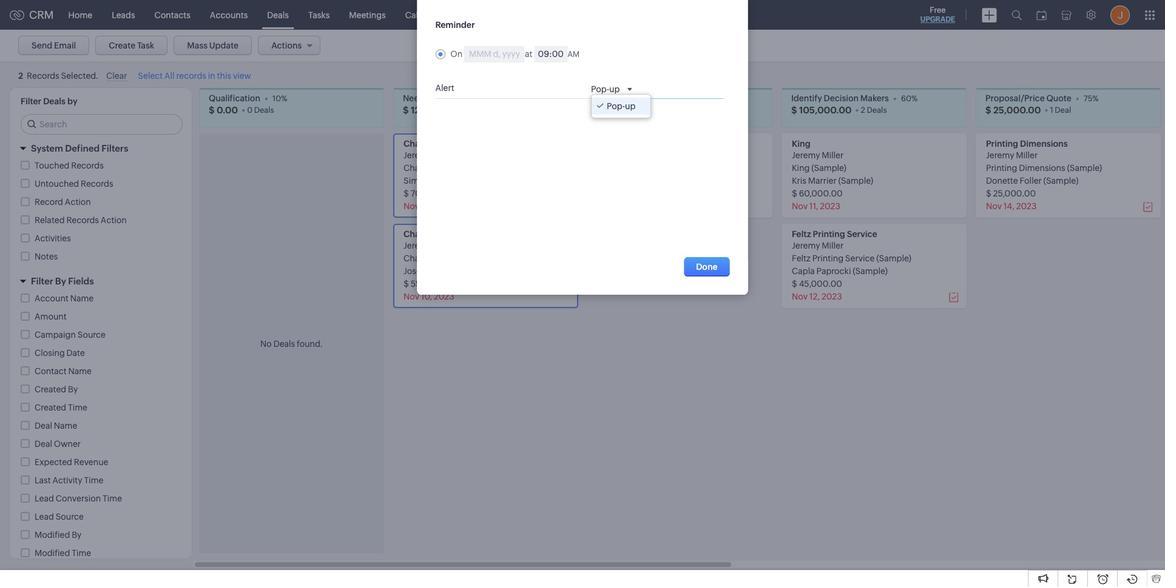 Task type: locate. For each thing, give the bounding box(es) containing it.
pop-up inside pop-up field
[[591, 84, 620, 94]]

untouched records
[[35, 179, 113, 189]]

printing down 11,
[[813, 229, 845, 239]]

owner
[[54, 439, 81, 449]]

reminder
[[436, 20, 475, 30]]

0 vertical spatial king
[[792, 139, 811, 149]]

1 deal down quote
[[1050, 105, 1072, 114]]

created up deal name
[[35, 403, 66, 413]]

source for campaign source
[[78, 330, 106, 340]]

service up capla paprocki (sample) link
[[845, 254, 875, 263]]

pop- inside tree
[[607, 101, 625, 111]]

dimensions
[[1020, 139, 1068, 149], [1019, 163, 1066, 173]]

source right "campaign"
[[78, 330, 106, 340]]

up inside field
[[609, 84, 620, 94]]

2 for 2 records selected.
[[18, 71, 23, 81]]

dimensions up printing dimensions (sample) 'link'
[[1020, 139, 1068, 149]]

1 horizontal spatial create
[[436, 15, 474, 29]]

create task inside button
[[109, 41, 154, 50]]

accounts
[[210, 10, 248, 20]]

time down modified by
[[72, 549, 91, 558]]

jeremy down king link
[[792, 151, 820, 160]]

1 vertical spatial up
[[625, 101, 636, 111]]

name down closing date
[[68, 367, 92, 376]]

1 horizontal spatial action
[[101, 215, 127, 225]]

1 vertical spatial feltz
[[792, 254, 811, 263]]

$ down donette
[[986, 189, 992, 198]]

date
[[453, 83, 472, 92], [67, 348, 85, 358]]

printing up donette
[[986, 163, 1018, 173]]

0 horizontal spatial task
[[137, 41, 154, 50]]

pop- for pop-up tree in the right top of the page
[[607, 101, 625, 111]]

selected.
[[61, 71, 98, 81]]

name up owner
[[54, 421, 77, 431]]

0
[[247, 105, 253, 114]]

1 vertical spatial modified
[[35, 549, 70, 558]]

pop- down pop-up field
[[607, 101, 625, 111]]

pop-up
[[591, 84, 620, 94], [607, 101, 636, 111]]

free
[[930, 5, 946, 15]]

2 vertical spatial name
[[54, 421, 77, 431]]

records left in
[[176, 71, 206, 81]]

2 lead from the top
[[35, 512, 54, 522]]

1 vertical spatial dimensions
[[1019, 163, 1066, 173]]

1 horizontal spatial records
[[176, 71, 206, 81]]

filter up account
[[31, 276, 53, 287]]

name down fields
[[70, 294, 94, 304]]

(sample)
[[812, 163, 847, 173], [1067, 163, 1102, 173], [839, 176, 874, 186], [1044, 176, 1079, 186], [877, 254, 912, 263], [853, 266, 888, 276]]

% for $ 105,000.00
[[912, 94, 918, 103]]

modified down lead source
[[35, 531, 70, 540]]

2 down makers
[[861, 105, 866, 114]]

by for filter
[[55, 276, 66, 287]]

analysis
[[430, 93, 463, 103]]

makers
[[861, 93, 889, 103]]

notes
[[35, 252, 58, 262]]

2 vertical spatial by
[[72, 531, 82, 540]]

nov left 12,
[[792, 292, 808, 302]]

Pop-up field
[[591, 84, 635, 95]]

0 vertical spatial up
[[609, 84, 620, 94]]

1 vertical spatial lead
[[35, 512, 54, 522]]

filter down stageview
[[21, 97, 41, 106]]

on
[[451, 49, 463, 59]]

0 horizontal spatial date
[[67, 348, 85, 358]]

modified down modified by
[[35, 549, 70, 558]]

2 % from the left
[[485, 94, 491, 103]]

nov left the 14,
[[986, 202, 1002, 211]]

send email button
[[18, 36, 89, 55]]

action
[[65, 197, 91, 207], [101, 215, 127, 225]]

deals down makers
[[867, 105, 887, 114]]

25,000.00 down 'proposal/price'
[[994, 105, 1041, 115]]

by for created
[[68, 385, 78, 395]]

task inside button
[[137, 41, 154, 50]]

11,
[[810, 202, 818, 211]]

king link
[[792, 139, 811, 149]]

deal up deal owner
[[35, 421, 52, 431]]

task up select
[[137, 41, 154, 50]]

1 horizontal spatial 2
[[861, 105, 866, 114]]

0 vertical spatial create task
[[436, 15, 502, 29]]

king up king (sample) link
[[792, 139, 811, 149]]

create down the leads 'link'
[[109, 41, 135, 50]]

am
[[568, 50, 580, 59]]

$ down capla
[[792, 279, 798, 289]]

0 horizontal spatial up
[[609, 84, 620, 94]]

contact
[[35, 367, 67, 376]]

due
[[436, 83, 452, 92]]

leads
[[112, 10, 135, 20]]

feltz down 11,
[[792, 229, 811, 239]]

1 lead from the top
[[35, 494, 54, 504]]

dimensions up 'donette foller (sample)' link
[[1019, 163, 1066, 173]]

14,
[[1004, 202, 1015, 211]]

send
[[32, 41, 52, 50]]

miller down feltz printing service link
[[822, 241, 844, 251]]

(sample) right marrier
[[839, 176, 874, 186]]

name for deal name
[[54, 421, 77, 431]]

closing date
[[35, 348, 85, 358]]

closing
[[35, 348, 65, 358]]

1 1 from the left
[[662, 105, 666, 114]]

no
[[260, 339, 272, 349]]

actions
[[271, 41, 302, 50]]

% for $ 0.00
[[281, 94, 287, 103]]

logo image
[[10, 10, 24, 20]]

1 vertical spatial create task
[[109, 41, 154, 50]]

1 down quote
[[1050, 105, 1054, 114]]

1 vertical spatial 2
[[861, 105, 866, 114]]

deals right no
[[274, 339, 295, 349]]

2023 right the 14,
[[1017, 202, 1037, 211]]

1 records from the left
[[27, 71, 59, 81]]

5 % from the left
[[1093, 94, 1099, 103]]

lead for lead conversion time
[[35, 494, 54, 504]]

1 horizontal spatial up
[[625, 101, 636, 111]]

2 king from the top
[[792, 163, 810, 173]]

1 vertical spatial create
[[109, 41, 135, 50]]

source down conversion
[[56, 512, 84, 522]]

2 created from the top
[[35, 403, 66, 413]]

service up feltz printing service (sample) link
[[847, 229, 878, 239]]

deal
[[667, 105, 684, 114], [1055, 105, 1072, 114], [35, 421, 52, 431], [35, 439, 52, 449]]

deals
[[267, 10, 289, 20], [43, 97, 66, 106], [254, 105, 274, 114], [867, 105, 887, 114], [274, 339, 295, 349]]

action up related records action
[[65, 197, 91, 207]]

king up kris at top
[[792, 163, 810, 173]]

deals left by
[[43, 97, 66, 106]]

deals right 0
[[254, 105, 274, 114]]

lead down last
[[35, 494, 54, 504]]

0 vertical spatial 2
[[18, 71, 23, 81]]

deals for 0 deals
[[254, 105, 274, 114]]

1 vertical spatial pop-up
[[607, 101, 636, 111]]

pop- inside field
[[591, 84, 609, 94]]

None button
[[684, 257, 730, 277], [617, 263, 671, 283], [684, 257, 730, 277], [617, 263, 671, 283]]

create task up on
[[436, 15, 502, 29]]

select
[[138, 71, 163, 81]]

2 1 from the left
[[1050, 105, 1054, 114]]

action down untouched records
[[101, 215, 127, 225]]

1 horizontal spatial date
[[453, 83, 472, 92]]

0 horizontal spatial create
[[109, 41, 135, 50]]

name for account name
[[70, 294, 94, 304]]

feltz up capla
[[792, 254, 811, 263]]

2023 down 45,000.00
[[822, 292, 842, 302]]

nov inside feltz printing service jeremy miller feltz printing service (sample) capla paprocki (sample) $ 45,000.00 nov 12, 2023
[[792, 292, 808, 302]]

2 up filter deals by
[[18, 71, 23, 81]]

1 vertical spatial pop-
[[607, 101, 625, 111]]

calls
[[405, 10, 424, 20]]

1 vertical spatial name
[[68, 367, 92, 376]]

0 vertical spatial service
[[847, 229, 878, 239]]

jeremy up capla
[[792, 241, 820, 251]]

create up on
[[436, 15, 474, 29]]

filter inside dropdown button
[[31, 276, 53, 287]]

lead up modified by
[[35, 512, 54, 522]]

HH:MM text field
[[534, 46, 568, 63]]

25,000.00 up the 14,
[[993, 189, 1036, 198]]

1 created from the top
[[35, 385, 66, 395]]

0 deals
[[247, 105, 274, 114]]

pop-up inside pop-up tree
[[607, 101, 636, 111]]

feltz printing service link
[[792, 229, 878, 239]]

0 horizontal spatial 2
[[18, 71, 23, 81]]

2 modified from the top
[[35, 549, 70, 558]]

source
[[78, 330, 106, 340], [56, 512, 84, 522]]

tasks link
[[299, 0, 340, 29]]

0 vertical spatial pop-up
[[591, 84, 620, 94]]

deals for filter deals by
[[43, 97, 66, 106]]

date down "campaign source" in the bottom of the page
[[67, 348, 85, 358]]

1 deal down 40
[[662, 105, 684, 114]]

2023 inside printing dimensions jeremy miller printing dimensions (sample) donette foller (sample) $ 25,000.00 nov 14, 2023
[[1017, 202, 1037, 211]]

0 horizontal spatial action
[[65, 197, 91, 207]]

upgrade
[[921, 15, 955, 24]]

feltz
[[792, 229, 811, 239], [792, 254, 811, 263]]

125,000.00
[[411, 105, 462, 115]]

20 %
[[475, 94, 491, 103]]

1 vertical spatial 25,000.00
[[993, 189, 1036, 198]]

miller up king (sample) link
[[822, 151, 844, 160]]

2023 down 60,000.00
[[820, 202, 841, 211]]

3 % from the left
[[689, 94, 696, 103]]

date right due
[[453, 83, 472, 92]]

by down contact name
[[68, 385, 78, 395]]

jeremy inside feltz printing service jeremy miller feltz printing service (sample) capla paprocki (sample) $ 45,000.00 nov 12, 2023
[[792, 241, 820, 251]]

105,000.00
[[799, 105, 852, 115]]

time down the 'created by'
[[68, 403, 87, 413]]

0 vertical spatial 25,000.00
[[994, 105, 1041, 115]]

0 vertical spatial pop-
[[591, 84, 609, 94]]

1 vertical spatial king
[[792, 163, 810, 173]]

0 vertical spatial filter
[[21, 97, 41, 106]]

2 25,000.00 from the top
[[993, 189, 1036, 198]]

1 vertical spatial created
[[35, 403, 66, 413]]

0 horizontal spatial create task
[[109, 41, 154, 50]]

create task down the leads 'link'
[[109, 41, 154, 50]]

create inside button
[[109, 41, 135, 50]]

deals for 2 deals
[[867, 105, 887, 114]]

0 vertical spatial date
[[453, 83, 472, 92]]

0 vertical spatial task
[[477, 15, 502, 29]]

Search text field
[[21, 115, 182, 134]]

up inside tree
[[625, 101, 636, 111]]

untouched
[[35, 179, 79, 189]]

modified for modified time
[[35, 549, 70, 558]]

0 horizontal spatial records
[[27, 71, 59, 81]]

miller
[[822, 151, 844, 160], [1016, 151, 1038, 160], [822, 241, 844, 251]]

jeremy up donette
[[986, 151, 1015, 160]]

0 vertical spatial created
[[35, 385, 66, 395]]

1 modified from the top
[[35, 531, 70, 540]]

1 for 25,000.00
[[1050, 105, 1054, 114]]

by up "modified time"
[[72, 531, 82, 540]]

alert
[[436, 83, 454, 93]]

records down touched records
[[81, 179, 113, 189]]

pop-up for pop-up tree in the right top of the page
[[607, 101, 636, 111]]

records down record action
[[66, 215, 99, 225]]

1
[[662, 105, 666, 114], [1050, 105, 1054, 114]]

feltz printing service jeremy miller feltz printing service (sample) capla paprocki (sample) $ 45,000.00 nov 12, 2023
[[792, 229, 912, 302]]

0 horizontal spatial 1 deal
[[662, 105, 684, 114]]

nov left 11,
[[792, 202, 808, 211]]

$ inside feltz printing service jeremy miller feltz printing service (sample) capla paprocki (sample) $ 45,000.00 nov 12, 2023
[[792, 279, 798, 289]]

nov
[[792, 202, 808, 211], [986, 202, 1002, 211], [792, 292, 808, 302]]

0 vertical spatial feltz
[[792, 229, 811, 239]]

0 vertical spatial create
[[436, 15, 474, 29]]

0 vertical spatial source
[[78, 330, 106, 340]]

None text field
[[553, 53, 709, 63]]

up
[[609, 84, 620, 94], [625, 101, 636, 111]]

miller down printing dimensions link
[[1016, 151, 1038, 160]]

records up filter deals by
[[27, 71, 59, 81]]

1 1 deal from the left
[[662, 105, 684, 114]]

created down contact
[[35, 385, 66, 395]]

1 vertical spatial action
[[101, 215, 127, 225]]

filters
[[102, 143, 128, 154]]

home link
[[59, 0, 102, 29]]

1 horizontal spatial 1
[[1050, 105, 1054, 114]]

lead source
[[35, 512, 84, 522]]

paprocki
[[817, 266, 851, 276]]

0 vertical spatial dimensions
[[1020, 139, 1068, 149]]

king (sample) link
[[792, 163, 847, 173]]

1 vertical spatial date
[[67, 348, 85, 358]]

modified time
[[35, 549, 91, 558]]

1 vertical spatial source
[[56, 512, 84, 522]]

0 vertical spatial lead
[[35, 494, 54, 504]]

$ down the identify
[[792, 105, 797, 115]]

1 deal for $ 25,000.00
[[1050, 105, 1072, 114]]

0 vertical spatial name
[[70, 294, 94, 304]]

task right "reports"
[[477, 15, 502, 29]]

1 vertical spatial filter
[[31, 276, 53, 287]]

jeremy
[[792, 151, 820, 160], [986, 151, 1015, 160], [792, 241, 820, 251]]

(sample) down feltz printing service (sample) link
[[853, 266, 888, 276]]

1 down proposition
[[662, 105, 666, 114]]

1 vertical spatial records
[[81, 179, 113, 189]]

1 vertical spatial by
[[68, 385, 78, 395]]

by inside filter by fields dropdown button
[[55, 276, 66, 287]]

1 deal
[[662, 105, 684, 114], [1050, 105, 1072, 114]]

1 vertical spatial task
[[137, 41, 154, 50]]

2 1 deal from the left
[[1050, 105, 1072, 114]]

pop-up for pop-up field
[[591, 84, 620, 94]]

None submit
[[676, 263, 719, 283]]

foller
[[1020, 176, 1042, 186]]

$ down kris at top
[[792, 189, 798, 198]]

1 % from the left
[[281, 94, 287, 103]]

2 vertical spatial records
[[66, 215, 99, 225]]

expected
[[35, 458, 72, 467]]

0 vertical spatial modified
[[35, 531, 70, 540]]

revenue
[[74, 458, 108, 467]]

crm link
[[10, 8, 54, 21]]

by up account name in the left of the page
[[55, 276, 66, 287]]

amount
[[35, 312, 67, 322]]

pop- up pop-up tree in the right top of the page
[[591, 84, 609, 94]]

4 % from the left
[[912, 94, 918, 103]]

1 horizontal spatial 1 deal
[[1050, 105, 1072, 114]]

records
[[71, 161, 104, 171], [81, 179, 113, 189], [66, 215, 99, 225]]

records down defined at the top left of the page
[[71, 161, 104, 171]]

deals for no deals found.
[[274, 339, 295, 349]]

records for touched
[[71, 161, 104, 171]]

touched
[[35, 161, 69, 171]]

modified for modified by
[[35, 531, 70, 540]]

0 horizontal spatial 1
[[662, 105, 666, 114]]

0 vertical spatial by
[[55, 276, 66, 287]]

contacts
[[155, 10, 191, 20]]

deals link
[[258, 0, 299, 29]]

deal owner
[[35, 439, 81, 449]]

0 vertical spatial records
[[71, 161, 104, 171]]



Task type: vqa. For each thing, say whether or not it's contained in the screenshot.
Navigation
no



Task type: describe. For each thing, give the bounding box(es) containing it.
record
[[35, 197, 63, 207]]

2 feltz from the top
[[792, 254, 811, 263]]

all
[[165, 71, 175, 81]]

donette foller (sample) link
[[986, 176, 1079, 186]]

printing down $ 25,000.00
[[986, 139, 1019, 149]]

meetings link
[[340, 0, 396, 29]]

0 vertical spatial action
[[65, 197, 91, 207]]

needs
[[403, 93, 429, 103]]

leads link
[[102, 0, 145, 29]]

$ inside king jeremy miller king (sample) kris marrier (sample) $ 60,000.00 nov 11, 2023
[[792, 189, 798, 198]]

kris
[[792, 176, 807, 186]]

proposition
[[621, 93, 667, 103]]

last activity time
[[35, 476, 103, 486]]

printing dimensions (sample) link
[[986, 163, 1102, 173]]

mass update button
[[174, 36, 252, 55]]

stageview
[[18, 71, 66, 81]]

reports link
[[434, 0, 485, 29]]

nov inside king jeremy miller king (sample) kris marrier (sample) $ 60,000.00 nov 11, 2023
[[792, 202, 808, 211]]

time right conversion
[[103, 494, 122, 504]]

MMM d, yyyy text field
[[553, 85, 620, 95]]

calls link
[[396, 0, 434, 29]]

pop-up tree
[[592, 95, 651, 118]]

1 king from the top
[[792, 139, 811, 149]]

date for closing date
[[67, 348, 85, 358]]

in
[[208, 71, 215, 81]]

40
[[679, 94, 689, 103]]

$ 25,000.00
[[986, 105, 1041, 115]]

meetings
[[349, 10, 386, 20]]

filter deals by
[[21, 97, 78, 106]]

name for contact name
[[68, 367, 92, 376]]

1 vertical spatial service
[[845, 254, 875, 263]]

miller inside printing dimensions jeremy miller printing dimensions (sample) donette foller (sample) $ 25,000.00 nov 14, 2023
[[1016, 151, 1038, 160]]

pop- for pop-up field
[[591, 84, 609, 94]]

45,000.00
[[799, 279, 843, 289]]

email
[[54, 41, 76, 50]]

time down revenue
[[84, 476, 103, 486]]

system defined filters
[[31, 143, 128, 154]]

select all records in this view
[[138, 71, 251, 81]]

75 %
[[1084, 94, 1099, 103]]

created for created by
[[35, 385, 66, 395]]

nov inside printing dimensions jeremy miller printing dimensions (sample) donette foller (sample) $ 25,000.00 nov 14, 2023
[[986, 202, 1002, 211]]

due date
[[436, 83, 472, 92]]

1 feltz from the top
[[792, 229, 811, 239]]

subject name lookup image
[[712, 54, 720, 64]]

by
[[67, 97, 78, 106]]

$ inside printing dimensions jeremy miller printing dimensions (sample) donette foller (sample) $ 25,000.00 nov 14, 2023
[[986, 189, 992, 198]]

2023 inside king jeremy miller king (sample) kris marrier (sample) $ 60,000.00 nov 11, 2023
[[820, 202, 841, 211]]

identify decision makers
[[792, 93, 889, 103]]

created by
[[35, 385, 78, 395]]

70,000.00
[[605, 105, 653, 115]]

records for related
[[66, 215, 99, 225]]

deal down 40
[[667, 105, 684, 114]]

source for lead source
[[56, 512, 84, 522]]

1 deal for $ 70,000.00
[[662, 105, 684, 114]]

by for modified
[[72, 531, 82, 540]]

miller inside feltz printing service jeremy miller feltz printing service (sample) capla paprocki (sample) $ 45,000.00 nov 12, 2023
[[822, 241, 844, 251]]

clear
[[106, 71, 127, 81]]

quote
[[1047, 93, 1072, 103]]

printing dimensions link
[[986, 139, 1068, 149]]

$ down value
[[597, 105, 603, 115]]

created for created time
[[35, 403, 66, 413]]

date for due date
[[453, 83, 472, 92]]

(sample) up kris marrier (sample) link
[[812, 163, 847, 173]]

1 horizontal spatial create task
[[436, 15, 502, 29]]

value
[[597, 93, 619, 103]]

conversion
[[56, 494, 101, 504]]

1 25,000.00 from the top
[[994, 105, 1041, 115]]

reports
[[444, 10, 475, 20]]

deals up actions
[[267, 10, 289, 20]]

(sample) up 'donette foller (sample)' link
[[1067, 163, 1102, 173]]

needs analysis
[[403, 93, 463, 103]]

(sample) up capla paprocki (sample) link
[[877, 254, 912, 263]]

record action
[[35, 197, 91, 207]]

printing up paprocki
[[813, 254, 844, 263]]

last
[[35, 476, 51, 486]]

capla
[[792, 266, 815, 276]]

decision
[[824, 93, 859, 103]]

activity
[[52, 476, 82, 486]]

system
[[31, 143, 63, 154]]

lead for lead source
[[35, 512, 54, 522]]

% for $ 70,000.00
[[689, 94, 696, 103]]

home
[[68, 10, 92, 20]]

jeremy inside printing dimensions jeremy miller printing dimensions (sample) donette foller (sample) $ 25,000.00 nov 14, 2023
[[986, 151, 1015, 160]]

create task button
[[96, 36, 168, 55]]

$ left 0.00
[[209, 105, 215, 115]]

% for $ 25,000.00
[[1093, 94, 1099, 103]]

up for pop-up tree in the right top of the page
[[625, 101, 636, 111]]

$ down needs
[[403, 105, 409, 115]]

at
[[525, 49, 533, 59]]

marrier
[[808, 176, 837, 186]]

campaign source
[[35, 330, 106, 340]]

MMM d, yyyy text field
[[464, 46, 525, 63]]

jeremy inside king jeremy miller king (sample) kris marrier (sample) $ 60,000.00 nov 11, 2023
[[792, 151, 820, 160]]

40 %
[[679, 94, 696, 103]]

related
[[35, 215, 65, 225]]

2 records from the left
[[176, 71, 206, 81]]

2023 inside feltz printing service jeremy miller feltz printing service (sample) capla paprocki (sample) $ 45,000.00 nov 12, 2023
[[822, 292, 842, 302]]

60,000.00
[[799, 189, 843, 198]]

up for pop-up field
[[609, 84, 620, 94]]

10
[[273, 94, 281, 103]]

proposal/price
[[986, 93, 1045, 103]]

found.
[[297, 339, 323, 349]]

60
[[901, 94, 912, 103]]

12,
[[810, 292, 820, 302]]

$ 70,000.00
[[597, 105, 653, 115]]

deal down quote
[[1055, 105, 1072, 114]]

mass update
[[187, 41, 239, 50]]

system defined filters button
[[10, 138, 192, 159]]

25,000.00 inside printing dimensions jeremy miller printing dimensions (sample) donette foller (sample) $ 25,000.00 nov 14, 2023
[[993, 189, 1036, 198]]

records for untouched
[[81, 179, 113, 189]]

modified by
[[35, 531, 82, 540]]

deal up expected
[[35, 439, 52, 449]]

$ down 'proposal/price'
[[986, 105, 992, 115]]

(sample) down printing dimensions (sample) 'link'
[[1044, 176, 1079, 186]]

1 horizontal spatial task
[[477, 15, 502, 29]]

account name
[[35, 294, 94, 304]]

campaign
[[35, 330, 76, 340]]

$ 125,000.00
[[403, 105, 462, 115]]

subject
[[436, 52, 466, 62]]

2 deals
[[861, 105, 887, 114]]

miller inside king jeremy miller king (sample) kris marrier (sample) $ 60,000.00 nov 11, 2023
[[822, 151, 844, 160]]

free upgrade
[[921, 5, 955, 24]]

king jeremy miller king (sample) kris marrier (sample) $ 60,000.00 nov 11, 2023
[[792, 139, 874, 211]]

deal name
[[35, 421, 77, 431]]

no deals found.
[[260, 339, 323, 349]]

2 for 2 deals
[[861, 105, 866, 114]]

defined
[[65, 143, 100, 154]]

identify
[[792, 93, 822, 103]]

$ 105,000.00
[[792, 105, 852, 115]]

filter for filter deals by
[[21, 97, 41, 106]]

update
[[209, 41, 239, 50]]

feltz printing service (sample) link
[[792, 254, 912, 263]]

1 for 70,000.00
[[662, 105, 666, 114]]

filter for filter by fields
[[31, 276, 53, 287]]

proposal/price quote
[[986, 93, 1072, 103]]



